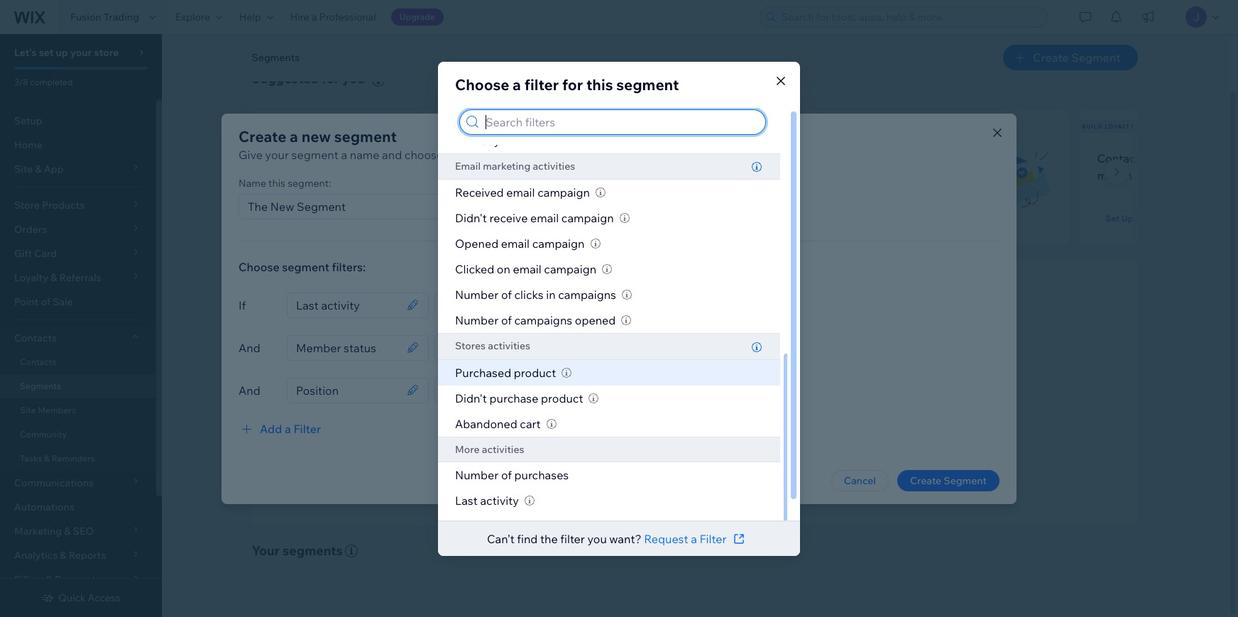 Task type: describe. For each thing, give the bounding box(es) containing it.
community link
[[0, 423, 156, 447]]

with
[[1149, 151, 1172, 165]]

opened email campaign
[[455, 237, 585, 251]]

3 set up segment from the left
[[1106, 213, 1173, 224]]

purchase inside potential customers who haven't made a purchase yet
[[628, 168, 678, 182]]

amount
[[484, 519, 525, 533]]

email right on
[[513, 262, 542, 277]]

setup link
[[0, 109, 156, 133]]

quick
[[58, 592, 86, 605]]

site members link
[[0, 399, 156, 423]]

of for clicks
[[501, 288, 512, 302]]

loyalty
[[1106, 123, 1136, 130]]

up for made
[[570, 213, 581, 224]]

and for the select an option field on the left bottom of the page
[[239, 341, 261, 355]]

receive
[[490, 211, 528, 225]]

your inside reach the right target audience create specific groups of contacts that update automatically send personalized email campaigns to drive sales and build trust get to know your high-value customers, potential leads and more
[[612, 440, 633, 453]]

number for number of campaigns opened
[[455, 314, 499, 328]]

sale
[[53, 296, 73, 308]]

and inside create a new segment give your segment a name and choose the filters these contacts should match.
[[382, 147, 402, 162]]

choose for choose segment filters:
[[239, 260, 280, 274]]

professional
[[320, 11, 376, 23]]

abandoned
[[455, 417, 518, 431]]

set
[[39, 46, 54, 59]]

number of clicks in campaigns
[[455, 288, 617, 302]]

marketing
[[483, 160, 531, 173]]

a up these
[[513, 75, 521, 93]]

of inside reach the right target audience create specific groups of contacts that update automatically send personalized email campaigns to drive sales and build trust get to know your high-value customers, potential leads and more
[[660, 402, 670, 415]]

add
[[260, 422, 282, 436]]

1 vertical spatial campaigns
[[515, 314, 573, 328]]

Select an option field
[[440, 336, 556, 360]]

1 horizontal spatial to
[[573, 440, 583, 453]]

spent
[[527, 519, 558, 533]]

campaign up in
[[544, 262, 597, 277]]

value
[[659, 440, 683, 453]]

Name this segment: field
[[244, 194, 454, 218]]

email marketing activities option
[[438, 153, 781, 180]]

filters
[[466, 147, 496, 162]]

find
[[517, 532, 538, 546]]

name
[[350, 147, 380, 162]]

mailing
[[371, 168, 411, 182]]

your inside sidebar element
[[70, 46, 92, 59]]

if
[[239, 298, 246, 312]]

email
[[455, 160, 481, 173]]

build loyalty
[[1083, 123, 1136, 130]]

more activities option
[[438, 437, 781, 462]]

up for subscribed
[[293, 213, 305, 224]]

create a new segment give your segment a name and choose the filters these contacts should match.
[[239, 127, 654, 162]]

of for campaigns
[[501, 314, 512, 328]]

specific
[[587, 402, 623, 415]]

total
[[455, 519, 481, 533]]

point of sale link
[[0, 290, 156, 314]]

stores
[[455, 340, 486, 353]]

choose for choose a filter for this segment
[[455, 75, 510, 93]]

3/8
[[14, 77, 28, 87]]

new for new contacts who recently subscribed to your mailing list
[[269, 151, 293, 165]]

send
[[554, 421, 578, 434]]

choose a filter for this segment
[[455, 75, 679, 93]]

email down email marketing activities
[[507, 186, 535, 200]]

create inside create a new segment give your segment a name and choose the filters these contacts should match.
[[239, 127, 287, 145]]

of for purchases
[[501, 468, 512, 482]]

let's set up your store
[[14, 46, 119, 59]]

upgrade button
[[391, 9, 444, 26]]

opened
[[575, 314, 616, 328]]

help
[[239, 11, 261, 23]]

campaign down the haven't
[[538, 186, 590, 200]]

subscribed
[[269, 168, 329, 182]]

create segment button for cancel
[[898, 470, 1000, 491]]

55
[[447, 177, 459, 189]]

hire
[[290, 11, 310, 23]]

choose segment filters:
[[239, 260, 366, 274]]

can't
[[487, 532, 515, 546]]

1 vertical spatial to
[[722, 421, 732, 434]]

opened
[[455, 237, 499, 251]]

1 horizontal spatial the
[[541, 532, 558, 546]]

want?
[[610, 532, 642, 546]]

3 set up segment button from the left
[[1098, 210, 1182, 227]]

campaigns inside reach the right target audience create specific groups of contacts that update automatically send personalized email campaigns to drive sales and build trust get to know your high-value customers, potential leads and more
[[669, 421, 720, 434]]

list
[[413, 168, 429, 182]]

site members
[[20, 405, 76, 416]]

automatically
[[771, 402, 833, 415]]

0 horizontal spatial for
[[322, 70, 340, 87]]

list box containing birthday
[[438, 128, 794, 539]]

can't find the filter you want?
[[487, 532, 645, 546]]

know
[[585, 440, 610, 453]]

point
[[14, 296, 39, 308]]

email down receive
[[501, 237, 530, 251]]

new
[[302, 127, 331, 145]]

home link
[[0, 133, 156, 157]]

setup
[[14, 114, 42, 127]]

on
[[497, 262, 511, 277]]

reminders
[[52, 453, 95, 464]]

set up segment for made
[[554, 213, 620, 224]]

segment:
[[288, 177, 331, 189]]

create inside reach the right target audience create specific groups of contacts that update automatically send personalized email campaigns to drive sales and build trust get to know your high-value customers, potential leads and more
[[554, 402, 585, 415]]

request a filter
[[645, 532, 727, 546]]

who for purchase
[[655, 151, 677, 165]]

let's
[[14, 46, 37, 59]]

contacts button
[[0, 326, 156, 350]]

get
[[554, 440, 571, 453]]

set up segment button for subscribed
[[269, 210, 353, 227]]

in
[[546, 288, 556, 302]]

set for new contacts who recently subscribed to your mailing list
[[277, 213, 291, 224]]

stores activities option
[[438, 333, 781, 360]]

purchased product
[[455, 366, 556, 380]]

add a filter
[[260, 422, 321, 436]]

Select a date field
[[605, 293, 720, 317]]

trust
[[831, 421, 853, 434]]

site
[[20, 405, 36, 416]]

birthday
[[1184, 151, 1229, 165]]

contacts with a birthday th
[[1098, 151, 1239, 182]]

tasks & reminders link
[[0, 447, 156, 471]]

3 set from the left
[[1106, 213, 1120, 224]]

customers for potential customers
[[571, 123, 614, 130]]

subscribers for new subscribers
[[271, 123, 320, 130]]

fusion
[[70, 11, 101, 23]]

right
[[663, 381, 692, 397]]

access
[[88, 592, 121, 605]]

1 vertical spatial you
[[588, 532, 607, 546]]

received email campaign
[[455, 186, 590, 200]]

to inside new contacts who recently subscribed to your mailing list
[[331, 168, 342, 182]]

clicked
[[455, 262, 495, 277]]



Task type: locate. For each thing, give the bounding box(es) containing it.
0 vertical spatial choose a condition field
[[440, 293, 556, 317]]

a inside button
[[285, 422, 291, 436]]

1 horizontal spatial segments
[[252, 51, 300, 64]]

contacts inside 'dropdown button'
[[14, 332, 57, 345]]

segment down new
[[292, 147, 339, 162]]

your down personalized
[[612, 440, 633, 453]]

0 horizontal spatial to
[[331, 168, 342, 182]]

contacts for contacts 'dropdown button'
[[14, 332, 57, 345]]

Choose a condition field
[[440, 293, 556, 317], [440, 378, 556, 402]]

0 horizontal spatial choose
[[239, 260, 280, 274]]

who inside new contacts who recently subscribed to your mailing list
[[345, 151, 367, 165]]

create
[[1034, 50, 1070, 65], [239, 127, 287, 145], [554, 402, 585, 415], [911, 474, 942, 487]]

1 horizontal spatial subscribers
[[834, 123, 882, 130]]

up down segment:
[[293, 213, 305, 224]]

0 horizontal spatial who
[[345, 151, 367, 165]]

1 vertical spatial choose a condition field
[[440, 378, 556, 402]]

didn't up opened
[[455, 211, 487, 225]]

the inside create a new segment give your segment a name and choose the filters these contacts should match.
[[446, 147, 464, 162]]

your inside new contacts who recently subscribed to your mailing list
[[345, 168, 369, 182]]

0 horizontal spatial set up segment
[[277, 213, 344, 224]]

filter
[[294, 422, 321, 436], [700, 532, 727, 546]]

0 vertical spatial new
[[254, 123, 269, 130]]

contacts inside create a new segment give your segment a name and choose the filters these contacts should match.
[[531, 147, 577, 162]]

contacts
[[1098, 151, 1147, 165], [14, 332, 57, 345], [20, 357, 56, 367]]

1 vertical spatial the
[[640, 381, 660, 397]]

1 horizontal spatial choose
[[455, 75, 510, 93]]

2 choose a condition field from the top
[[440, 378, 556, 402]]

a right made
[[620, 168, 626, 182]]

number down more
[[455, 468, 499, 482]]

to left drive at right bottom
[[722, 421, 732, 434]]

of up the activity
[[501, 468, 512, 482]]

1 horizontal spatial create segment
[[1034, 50, 1121, 65]]

2 set up segment button from the left
[[545, 210, 629, 227]]

potential down "choose a filter for this segment"
[[530, 123, 569, 130]]

new for new subscribers
[[254, 123, 269, 130]]

new up give
[[254, 123, 269, 130]]

0 vertical spatial segments
[[252, 51, 300, 64]]

1 vertical spatial filter
[[561, 532, 585, 546]]

2 number from the top
[[455, 314, 499, 328]]

0 vertical spatial the
[[446, 147, 464, 162]]

1 vertical spatial new
[[269, 151, 293, 165]]

set up segment
[[277, 213, 344, 224], [554, 213, 620, 224], [1106, 213, 1173, 224]]

2 vertical spatial and
[[809, 440, 827, 453]]

a left name
[[341, 147, 347, 162]]

your segments
[[252, 543, 343, 559]]

0 vertical spatial and
[[382, 147, 402, 162]]

2 horizontal spatial to
[[722, 421, 732, 434]]

2 vertical spatial campaigns
[[669, 421, 720, 434]]

choose up if
[[239, 260, 280, 274]]

potential for potential customers who haven't made a purchase yet
[[545, 151, 593, 165]]

didn't down purchased
[[455, 391, 487, 405]]

to right get
[[573, 440, 583, 453]]

activities down abandoned cart
[[482, 443, 525, 456]]

0 vertical spatial campaigns
[[559, 288, 617, 302]]

of
[[501, 288, 512, 302], [41, 296, 50, 308], [501, 314, 512, 328], [660, 402, 670, 415], [501, 468, 512, 482]]

1 horizontal spatial set up segment
[[554, 213, 620, 224]]

subscribers right active
[[834, 123, 882, 130]]

segment up "search filters" field
[[617, 75, 679, 93]]

contacts down point of sale at the left
[[14, 332, 57, 345]]

potential up the haven't
[[545, 151, 593, 165]]

for right suggested
[[322, 70, 340, 87]]

purchase down purchased product
[[490, 391, 539, 405]]

0 horizontal spatial you
[[342, 70, 365, 87]]

set up segment for subscribed
[[277, 213, 344, 224]]

should
[[579, 147, 615, 162]]

activities up received email campaign
[[533, 160, 576, 173]]

customers up should
[[571, 123, 614, 130]]

total amount spent
[[455, 519, 558, 533]]

and up add
[[239, 383, 261, 397]]

customers up made
[[595, 151, 652, 165]]

1 vertical spatial activities
[[488, 340, 531, 353]]

list
[[249, 110, 1239, 244]]

request
[[645, 532, 689, 546]]

segments up suggested
[[252, 51, 300, 64]]

1 vertical spatial number
[[455, 314, 499, 328]]

and
[[382, 147, 402, 162], [785, 421, 803, 434], [809, 440, 827, 453]]

2 horizontal spatial set up segment button
[[1098, 210, 1182, 227]]

suggested for you
[[252, 70, 365, 87]]

set up segment button for made
[[545, 210, 629, 227]]

store
[[94, 46, 119, 59]]

2 horizontal spatial set up segment
[[1106, 213, 1173, 224]]

0 vertical spatial didn't
[[455, 211, 487, 225]]

potential inside potential customers who haven't made a purchase yet
[[545, 151, 593, 165]]

clicked on email campaign
[[455, 262, 597, 277]]

upgrade
[[400, 11, 435, 22]]

product up send
[[541, 391, 584, 405]]

0 vertical spatial to
[[331, 168, 342, 182]]

campaign down made
[[562, 211, 614, 225]]

customers
[[571, 123, 614, 130], [595, 151, 652, 165]]

potential customers
[[530, 123, 614, 130]]

segment
[[617, 75, 679, 93], [334, 127, 397, 145], [292, 147, 339, 162], [282, 260, 330, 274]]

received
[[455, 186, 504, 200]]

the left 'filters'
[[446, 147, 464, 162]]

None field
[[292, 293, 403, 317], [292, 336, 403, 360], [292, 378, 403, 402], [292, 293, 403, 317], [292, 336, 403, 360], [292, 378, 403, 402]]

0 vertical spatial product
[[514, 366, 556, 380]]

1 vertical spatial choose
[[239, 260, 280, 274]]

choose a condition field up abandoned cart
[[440, 378, 556, 402]]

set up segment down made
[[554, 213, 620, 224]]

quick access
[[58, 592, 121, 605]]

segments
[[283, 543, 343, 559]]

1 and from the top
[[239, 341, 261, 355]]

email down received email campaign
[[531, 211, 559, 225]]

customers inside potential customers who haven't made a purchase yet
[[595, 151, 652, 165]]

set up segment down the contacts with a birthday th on the top of page
[[1106, 213, 1173, 224]]

purchase inside list box
[[490, 391, 539, 405]]

more
[[829, 440, 853, 453]]

contacts up the haven't
[[531, 147, 577, 162]]

number up stores at left
[[455, 314, 499, 328]]

who right match.
[[655, 151, 677, 165]]

update
[[735, 402, 768, 415]]

of left clicks
[[501, 288, 512, 302]]

community
[[20, 429, 67, 440]]

Search filters field
[[482, 110, 762, 134]]

0 vertical spatial filter
[[294, 422, 321, 436]]

up
[[56, 46, 68, 59]]

list box
[[438, 128, 794, 539]]

0 vertical spatial you
[[342, 70, 365, 87]]

0 horizontal spatial purchase
[[490, 391, 539, 405]]

1 horizontal spatial filter
[[700, 532, 727, 546]]

0 vertical spatial customers
[[571, 123, 614, 130]]

number for number of purchases
[[455, 468, 499, 482]]

segments inside 'button'
[[252, 51, 300, 64]]

a right with
[[1175, 151, 1181, 165]]

contacts down new
[[296, 151, 342, 165]]

choose
[[455, 75, 510, 93], [239, 260, 280, 274]]

1 set up segment button from the left
[[269, 210, 353, 227]]

2 who from the left
[[655, 151, 677, 165]]

1 horizontal spatial set up segment button
[[545, 210, 629, 227]]

suggested
[[252, 70, 319, 87]]

purchase down match.
[[628, 168, 678, 182]]

your down name
[[345, 168, 369, 182]]

campaigns up opened
[[559, 288, 617, 302]]

filter inside button
[[294, 422, 321, 436]]

more
[[455, 443, 480, 456]]

explore
[[175, 11, 210, 23]]

3 number from the top
[[455, 468, 499, 482]]

2 vertical spatial to
[[573, 440, 583, 453]]

who for your
[[345, 151, 367, 165]]

campaign down didn't receive email campaign
[[533, 237, 585, 251]]

up
[[293, 213, 305, 224], [570, 213, 581, 224], [1122, 213, 1134, 224]]

filter for request a filter
[[700, 532, 727, 546]]

1 up from the left
[[293, 213, 305, 224]]

1 horizontal spatial you
[[588, 532, 607, 546]]

filter for add a filter
[[294, 422, 321, 436]]

to up the name this segment: 'field'
[[331, 168, 342, 182]]

2 horizontal spatial the
[[640, 381, 660, 397]]

who
[[345, 151, 367, 165], [655, 151, 677, 165]]

1 vertical spatial filter
[[700, 532, 727, 546]]

2 subscribers from the left
[[834, 123, 882, 130]]

target
[[695, 381, 732, 397]]

a right request
[[691, 532, 697, 546]]

yet
[[680, 168, 697, 182]]

add a filter button
[[239, 420, 321, 437]]

and up mailing
[[382, 147, 402, 162]]

and down if
[[239, 341, 261, 355]]

contacts down right at bottom
[[672, 402, 712, 415]]

request a filter link
[[645, 530, 748, 547]]

to
[[331, 168, 342, 182], [722, 421, 732, 434], [573, 440, 583, 453]]

a inside the contacts with a birthday th
[[1175, 151, 1181, 165]]

0 horizontal spatial this
[[269, 177, 286, 189]]

email inside reach the right target audience create specific groups of contacts that update automatically send personalized email campaigns to drive sales and build trust get to know your high-value customers, potential leads and more
[[642, 421, 667, 434]]

you down professional
[[342, 70, 365, 87]]

campaigns up 'customers,'
[[669, 421, 720, 434]]

segments inside sidebar element
[[20, 381, 61, 391]]

2 and from the top
[[239, 383, 261, 397]]

3 up from the left
[[1122, 213, 1134, 224]]

filter right request
[[700, 532, 727, 546]]

audience
[[735, 381, 790, 397]]

1 horizontal spatial for
[[563, 75, 583, 93]]

cart
[[520, 417, 541, 431]]

contacts inside reach the right target audience create specific groups of contacts that update automatically send personalized email campaigns to drive sales and build trust get to know your high-value customers, potential leads and more
[[672, 402, 712, 415]]

activities for more activities
[[482, 443, 525, 456]]

2 set from the left
[[554, 213, 568, 224]]

0 vertical spatial number
[[455, 288, 499, 302]]

a
[[312, 11, 317, 23], [513, 75, 521, 93], [290, 127, 298, 145], [341, 147, 347, 162], [1175, 151, 1181, 165], [620, 168, 626, 182], [285, 422, 291, 436], [691, 532, 697, 546]]

a right hire
[[312, 11, 317, 23]]

1 vertical spatial potential
[[545, 151, 593, 165]]

leads
[[782, 440, 807, 453]]

choose a condition field for and
[[440, 378, 556, 402]]

2 horizontal spatial and
[[809, 440, 827, 453]]

3/8 completed
[[14, 77, 73, 87]]

1 vertical spatial this
[[269, 177, 286, 189]]

contacts down contacts 'dropdown button'
[[20, 357, 56, 367]]

and up leads
[[785, 421, 803, 434]]

clicks
[[515, 288, 544, 302]]

1 who from the left
[[345, 151, 367, 165]]

2 horizontal spatial contacts
[[672, 402, 712, 415]]

subscribers for active subscribers
[[834, 123, 882, 130]]

0 horizontal spatial up
[[293, 213, 305, 224]]

filter up the potential customers
[[525, 75, 559, 93]]

number of purchases
[[455, 468, 569, 482]]

2 vertical spatial the
[[541, 532, 558, 546]]

subscribers down suggested
[[271, 123, 320, 130]]

1 vertical spatial product
[[541, 391, 584, 405]]

0 horizontal spatial set up segment button
[[269, 210, 353, 227]]

didn't for didn't purchase product
[[455, 391, 487, 405]]

for
[[322, 70, 340, 87], [563, 75, 583, 93]]

up down the contacts with a birthday th on the top of page
[[1122, 213, 1134, 224]]

up down the haven't
[[570, 213, 581, 224]]

1 vertical spatial and
[[785, 421, 803, 434]]

1 vertical spatial didn't
[[455, 391, 487, 405]]

1 set from the left
[[277, 213, 291, 224]]

0 horizontal spatial filter
[[525, 75, 559, 93]]

Search for tools, apps, help & more... field
[[778, 7, 1044, 27]]

your inside create a new segment give your segment a name and choose the filters these contacts should match.
[[265, 147, 289, 162]]

and down the build
[[809, 440, 827, 453]]

number of campaigns opened
[[455, 314, 616, 328]]

of inside sidebar element
[[41, 296, 50, 308]]

set up segment down segment:
[[277, 213, 344, 224]]

hire a professional
[[290, 11, 376, 23]]

email up 'high-'
[[642, 421, 667, 434]]

didn't purchase product
[[455, 391, 584, 405]]

choose a condition field down on
[[440, 293, 556, 317]]

segments link
[[0, 374, 156, 399]]

you left want?
[[588, 532, 607, 546]]

contacts inside the contacts with a birthday th
[[1098, 151, 1147, 165]]

activities up purchased product
[[488, 340, 531, 353]]

your right the up
[[70, 46, 92, 59]]

didn't for didn't receive email campaign
[[455, 211, 487, 225]]

1 vertical spatial purchase
[[490, 391, 539, 405]]

2 didn't from the top
[[455, 391, 487, 405]]

0 vertical spatial filter
[[525, 75, 559, 93]]

1 horizontal spatial who
[[655, 151, 677, 165]]

the right 'find'
[[541, 532, 558, 546]]

choose up birthday
[[455, 75, 510, 93]]

set for potential customers who haven't made a purchase yet
[[554, 213, 568, 224]]

&
[[44, 453, 50, 464]]

for up the potential customers
[[563, 75, 583, 93]]

made
[[587, 168, 617, 182]]

2 vertical spatial activities
[[482, 443, 525, 456]]

new
[[254, 123, 269, 130], [269, 151, 293, 165]]

more activities
[[455, 443, 525, 456]]

create segment button for segments
[[1004, 45, 1138, 70]]

filter right spent
[[561, 532, 585, 546]]

1 vertical spatial segments
[[20, 381, 61, 391]]

list containing new contacts who recently subscribed to your mailing list
[[249, 110, 1239, 244]]

segments for segments link
[[20, 381, 61, 391]]

tasks & reminders
[[20, 453, 95, 464]]

new contacts who recently subscribed to your mailing list
[[269, 151, 429, 182]]

a inside potential customers who haven't made a purchase yet
[[620, 168, 626, 182]]

1 set up segment from the left
[[277, 213, 344, 224]]

1 subscribers from the left
[[271, 123, 320, 130]]

0 vertical spatial create segment
[[1034, 50, 1121, 65]]

sidebar element
[[0, 34, 162, 617]]

2 horizontal spatial set
[[1106, 213, 1120, 224]]

filter right add
[[294, 422, 321, 436]]

name
[[239, 177, 266, 189]]

high-
[[635, 440, 659, 453]]

this right name
[[269, 177, 286, 189]]

potential customers who haven't made a purchase yet
[[545, 151, 697, 182]]

purchases
[[515, 468, 569, 482]]

this up "search filters" field
[[587, 75, 613, 93]]

of for sale
[[41, 296, 50, 308]]

product
[[514, 366, 556, 380], [541, 391, 584, 405]]

of down right at bottom
[[660, 402, 670, 415]]

potential for potential customers
[[530, 123, 569, 130]]

segments up site members
[[20, 381, 61, 391]]

of left "sale"
[[41, 296, 50, 308]]

of up the select an option field on the left bottom of the page
[[501, 314, 512, 328]]

your
[[70, 46, 92, 59], [265, 147, 289, 162], [345, 168, 369, 182], [612, 440, 633, 453]]

number for number of clicks in campaigns
[[455, 288, 499, 302]]

who left 'recently'
[[345, 151, 367, 165]]

0 horizontal spatial the
[[446, 147, 464, 162]]

fusion trading
[[70, 11, 139, 23]]

2 horizontal spatial up
[[1122, 213, 1134, 224]]

number down clicked
[[455, 288, 499, 302]]

0 vertical spatial and
[[239, 341, 261, 355]]

segment up name
[[334, 127, 397, 145]]

1 horizontal spatial filter
[[561, 532, 585, 546]]

0 horizontal spatial segments
[[20, 381, 61, 391]]

0 vertical spatial choose
[[455, 75, 510, 93]]

0 vertical spatial activities
[[533, 160, 576, 173]]

1 vertical spatial and
[[239, 383, 261, 397]]

1 vertical spatial create segment button
[[898, 470, 1000, 491]]

1 vertical spatial create segment
[[911, 474, 987, 487]]

1 horizontal spatial up
[[570, 213, 581, 224]]

potential
[[530, 123, 569, 130], [545, 151, 593, 165]]

activities for stores activities
[[488, 340, 531, 353]]

choose a condition field for if
[[440, 293, 556, 317]]

set
[[277, 213, 291, 224], [554, 213, 568, 224], [1106, 213, 1120, 224]]

new inside new contacts who recently subscribed to your mailing list
[[269, 151, 293, 165]]

1 didn't from the top
[[455, 211, 487, 225]]

personalized
[[581, 421, 640, 434]]

the up groups
[[640, 381, 660, 397]]

1 horizontal spatial contacts
[[531, 147, 577, 162]]

activities inside option
[[533, 160, 576, 173]]

the
[[446, 147, 464, 162], [640, 381, 660, 397], [541, 532, 558, 546]]

customers for potential customers who haven't made a purchase yet
[[595, 151, 652, 165]]

build
[[1083, 123, 1104, 130]]

a left new
[[290, 127, 298, 145]]

0 horizontal spatial set
[[277, 213, 291, 224]]

0 vertical spatial purchase
[[628, 168, 678, 182]]

0 vertical spatial contacts
[[1098, 151, 1147, 165]]

1 vertical spatial contacts
[[14, 332, 57, 345]]

stores activities
[[455, 340, 531, 353]]

1 horizontal spatial purchase
[[628, 168, 678, 182]]

2 set up segment from the left
[[554, 213, 620, 224]]

contacts for contacts link
[[20, 357, 56, 367]]

who inside potential customers who haven't made a purchase yet
[[655, 151, 677, 165]]

2 vertical spatial number
[[455, 468, 499, 482]]

recently
[[370, 151, 413, 165]]

contacts down loyalty
[[1098, 151, 1147, 165]]

product up didn't purchase product
[[514, 366, 556, 380]]

1 choose a condition field from the top
[[440, 293, 556, 317]]

1 horizontal spatial create segment button
[[1004, 45, 1138, 70]]

cancel
[[845, 474, 877, 487]]

0 vertical spatial potential
[[530, 123, 569, 130]]

and for the choose a condition field related to and
[[239, 383, 261, 397]]

1 horizontal spatial and
[[785, 421, 803, 434]]

a right add
[[285, 422, 291, 436]]

0 horizontal spatial create segment
[[911, 474, 987, 487]]

segments for segments 'button'
[[252, 51, 300, 64]]

set up segment button down the contacts with a birthday th on the top of page
[[1098, 210, 1182, 227]]

reach
[[600, 381, 638, 397]]

the inside reach the right target audience create specific groups of contacts that update automatically send personalized email campaigns to drive sales and build trust get to know your high-value customers, potential leads and more
[[640, 381, 660, 397]]

campaigns down in
[[515, 314, 573, 328]]

0 horizontal spatial and
[[382, 147, 402, 162]]

1 horizontal spatial set
[[554, 213, 568, 224]]

birthday
[[455, 133, 500, 148]]

0 vertical spatial create segment button
[[1004, 45, 1138, 70]]

segment left filters:
[[282, 260, 330, 274]]

0 horizontal spatial filter
[[294, 422, 321, 436]]

contacts inside new contacts who recently subscribed to your mailing list
[[296, 151, 342, 165]]

subscribers
[[271, 123, 320, 130], [834, 123, 882, 130]]

1 number from the top
[[455, 288, 499, 302]]

give
[[239, 147, 263, 162]]

your right give
[[265, 147, 289, 162]]

set up segment button down segment:
[[269, 210, 353, 227]]

0 horizontal spatial create segment button
[[898, 470, 1000, 491]]

0 horizontal spatial contacts
[[296, 151, 342, 165]]

2 vertical spatial contacts
[[20, 357, 56, 367]]

0 vertical spatial this
[[587, 75, 613, 93]]

new up subscribed
[[269, 151, 293, 165]]

contacts
[[531, 147, 577, 162], [296, 151, 342, 165], [672, 402, 712, 415]]

2 up from the left
[[570, 213, 581, 224]]

set up segment button down made
[[545, 210, 629, 227]]

1 horizontal spatial this
[[587, 75, 613, 93]]

1 vertical spatial customers
[[595, 151, 652, 165]]



Task type: vqa. For each thing, say whether or not it's contained in the screenshot.
e.g., Standard Shipping FIELD
no



